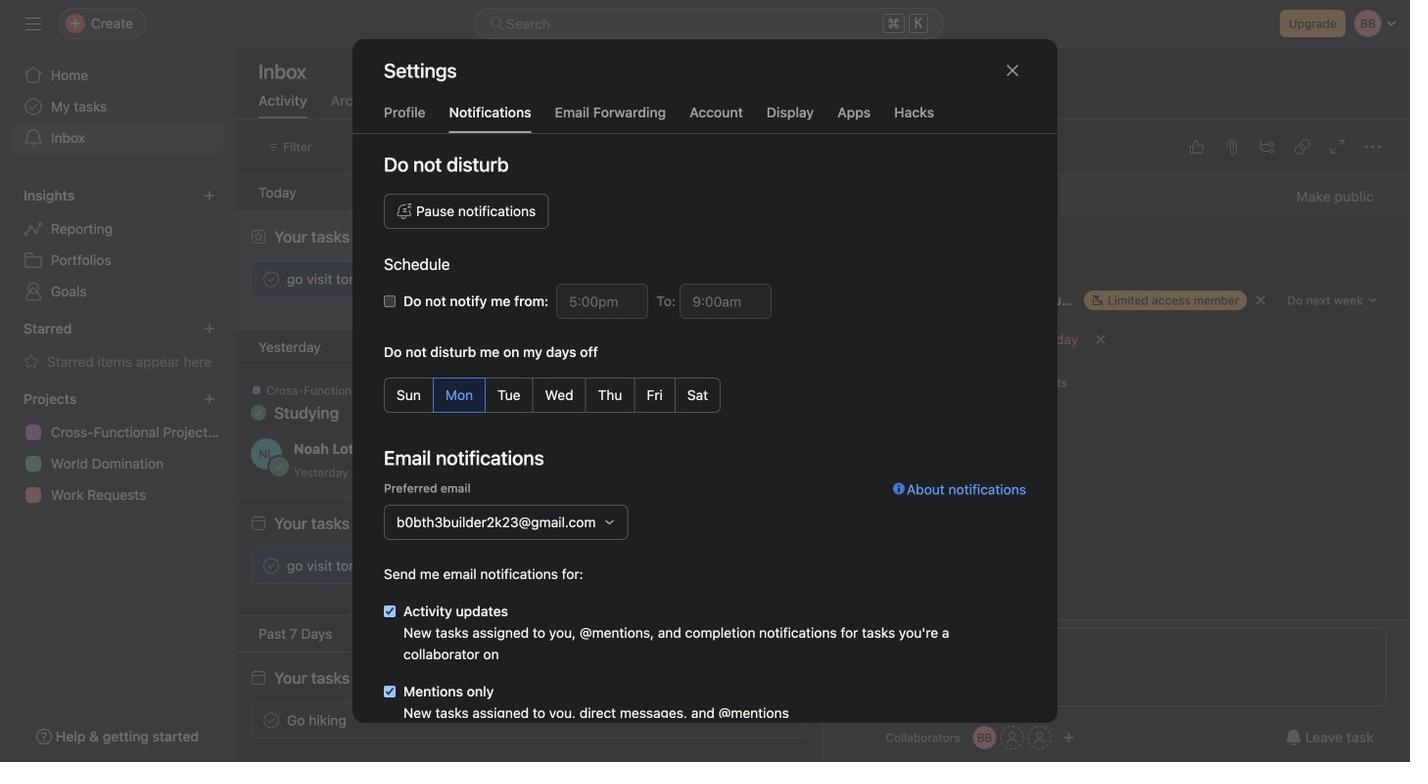 Task type: vqa. For each thing, say whether or not it's contained in the screenshot.
Clear due date image at the right
yes



Task type: locate. For each thing, give the bounding box(es) containing it.
mark complete checkbox down your tasks for mar 20, task element
[[260, 555, 283, 578]]

1 vertical spatial mark complete checkbox
[[260, 555, 283, 578]]

1 mark complete checkbox from the top
[[260, 268, 283, 291]]

Mark complete checkbox
[[260, 268, 283, 291], [260, 555, 283, 578], [260, 710, 283, 733]]

mark complete checkbox down the your tasks for mar 15, task element
[[260, 710, 283, 733]]

2 mark complete image from the top
[[260, 710, 283, 733]]

2 vertical spatial mark complete checkbox
[[260, 710, 283, 733]]

main content
[[823, 175, 1410, 763]]

full screen image
[[1330, 139, 1346, 155]]

0 vertical spatial mark complete checkbox
[[260, 268, 283, 291]]

open user profile image
[[847, 629, 878, 660]]

mark complete checkbox for your tasks for mar 20, task element
[[260, 555, 283, 578]]

your tasks for mar 20, task element
[[274, 515, 429, 533]]

None text field
[[557, 284, 649, 319], [680, 284, 772, 319], [557, 284, 649, 319], [680, 284, 772, 319]]

None checkbox
[[384, 606, 396, 618]]

mark complete image down the your tasks for mar 15, task element
[[260, 710, 283, 733]]

mark complete image down your tasks for today, task element at top
[[260, 268, 283, 291]]

mark complete checkbox down your tasks for today, task element at top
[[260, 268, 283, 291]]

mark complete image
[[260, 555, 283, 578]]

2 mark complete checkbox from the top
[[260, 555, 283, 578]]

1 vertical spatial mark complete image
[[260, 710, 283, 733]]

close this dialog image
[[1005, 63, 1021, 78]]

None checkbox
[[384, 296, 396, 308], [384, 687, 396, 698], [384, 296, 396, 308], [384, 687, 396, 698]]

starred element
[[0, 311, 235, 382]]

open user profile image
[[251, 439, 282, 470]]

0 vertical spatial mark complete image
[[260, 268, 283, 291]]

3 mark complete checkbox from the top
[[260, 710, 283, 733]]

1 mark complete image from the top
[[260, 268, 283, 291]]

settings tab list
[[353, 102, 1058, 134]]

insights element
[[0, 178, 235, 311]]

mark complete image
[[260, 268, 283, 291], [260, 710, 283, 733]]

dialog
[[353, 39, 1058, 763]]

0 likes. click to like this task image
[[1189, 139, 1205, 155]]

hide sidebar image
[[25, 16, 41, 31]]



Task type: describe. For each thing, give the bounding box(es) containing it.
add or remove collaborators image
[[1063, 733, 1075, 744]]

global element
[[0, 48, 235, 166]]

clear due date image
[[1095, 334, 1107, 346]]

your tasks for today, task element
[[274, 228, 419, 246]]

your tasks for mar 15, task element
[[274, 669, 427, 688]]

add or remove collaborators image
[[973, 727, 997, 750]]

go visit tomy dialog
[[823, 119, 1410, 763]]

mark complete checkbox for your tasks for today, task element at top
[[260, 268, 283, 291]]

remove assignee image
[[1255, 295, 1267, 307]]

mark complete image for third mark complete option
[[260, 710, 283, 733]]

mark complete image for mark complete option for your tasks for today, task element at top
[[260, 268, 283, 291]]

Task Name text field
[[833, 230, 1387, 275]]

copy task link image
[[1295, 139, 1310, 155]]

projects element
[[0, 382, 235, 515]]

add subtask image
[[1260, 139, 1275, 155]]



